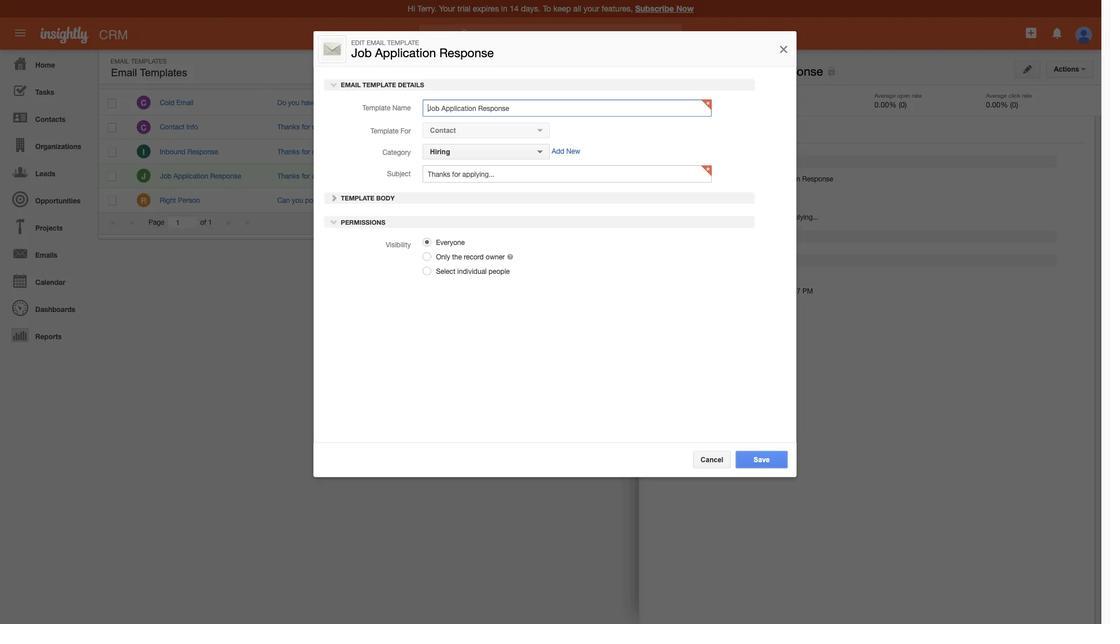Task type: describe. For each thing, give the bounding box(es) containing it.
emails sent 0
[[652, 92, 682, 109]]

sales cell for c
[[504, 91, 590, 115]]

0 vertical spatial templates
[[131, 57, 167, 65]]

1 horizontal spatial template for
[[700, 188, 740, 196]]

sales cell for r
[[504, 188, 590, 213]]

can you point me to the right person? terry turtle
[[277, 196, 429, 204]]

average click rate 0.00% (0)
[[986, 92, 1032, 109]]

thanks for contacting us.
[[277, 147, 356, 156]]

3:07 for thanks for applying...
[[839, 172, 852, 180]]

app
[[494, 272, 506, 281]]

reports
[[35, 333, 62, 341]]

calendar link
[[3, 267, 93, 294]]

notifications image
[[1051, 26, 1065, 40]]

email templates email templates
[[110, 57, 187, 79]]

0%
[[719, 197, 729, 204]]

connecting
[[312, 123, 347, 131]]

subscribe now
[[635, 4, 694, 13]]

body
[[376, 195, 395, 202]]

opportunities
[[35, 197, 81, 205]]

template name inside job application response dialog
[[362, 104, 411, 112]]

1 vertical spatial applying...
[[787, 213, 819, 221]]

inbound response link
[[160, 147, 224, 156]]

for inside job application response dialog
[[401, 127, 411, 135]]

chevron down image for email template details
[[330, 81, 338, 89]]

dashboards link
[[3, 294, 93, 322]]

dashboards
[[35, 305, 75, 314]]

none radio inside job application response dialog
[[423, 252, 431, 261]]

refresh list image
[[801, 62, 812, 70]]

name inside job application response dialog
[[393, 104, 411, 112]]

contacts
[[35, 115, 65, 123]]

0.00% for average open rate 0.00% (0)
[[875, 100, 897, 109]]

i link
[[137, 145, 151, 158]]

contact
[[754, 188, 787, 196]]

23 for do you have time to connect?
[[829, 99, 837, 107]]

2 vertical spatial category
[[712, 201, 740, 209]]

to for the
[[334, 196, 341, 204]]

have
[[301, 99, 316, 107]]

edit email template job application response
[[351, 39, 494, 60]]

Subject text field
[[423, 166, 712, 183]]

blog
[[409, 272, 424, 281]]

people
[[489, 267, 510, 276]]

16- for do you have time to connect?
[[804, 99, 814, 107]]

lead
[[599, 99, 615, 107]]

the inside job application response dialog
[[452, 253, 462, 261]]

terry inside r row
[[395, 196, 410, 204]]

nov- for thanks for contacting us.
[[814, 147, 829, 156]]

leads
[[35, 169, 55, 178]]

nov- for thanks for applying...
[[814, 172, 829, 180]]

rate for average open rate 0.00% (0)
[[912, 92, 922, 99]]

open
[[898, 92, 911, 99]]

Search all data.... text field
[[455, 24, 682, 45]]

terry turtle link for do you have time to connect?
[[395, 99, 429, 107]]

addendum
[[797, 272, 831, 281]]

subject inside job application response dialog
[[387, 170, 411, 178]]

type
[[631, 75, 646, 83]]

rate for average click rate 0.00% (0)
[[1022, 92, 1032, 99]]

time
[[318, 99, 332, 107]]

3:07 for do you have time to connect?
[[839, 99, 852, 107]]

applying... inside j row
[[312, 172, 344, 180]]

h
[[934, 152, 939, 159]]

new inside job application response dialog
[[567, 147, 581, 155]]

api
[[435, 272, 446, 281]]

contacts link
[[3, 104, 93, 131]]

for down contact
[[777, 213, 785, 221]]

3:07 for thanks for connecting
[[839, 123, 852, 131]]

application inside j row
[[174, 172, 208, 180]]

job application response up contact
[[752, 175, 834, 183]]

data processing addendum
[[744, 272, 831, 281]]

projects link
[[3, 213, 93, 240]]

average open rate 0.00% (0)
[[875, 92, 922, 109]]

terry turtle link for thanks for applying...
[[395, 172, 429, 180]]

for for i
[[302, 147, 310, 156]]

job application response dialog
[[314, 31, 797, 477]]

thanks for contacting us. link
[[277, 147, 356, 156]]

1
[[208, 218, 212, 227]]

email template details inside job application response dialog
[[339, 81, 424, 89]]

crm
[[99, 27, 128, 42]]

organizations link
[[3, 131, 93, 158]]

cancel button
[[693, 451, 731, 469]]

contact button
[[423, 123, 550, 138]]

do
[[277, 99, 286, 107]]

us.
[[347, 147, 356, 156]]

save button
[[736, 451, 788, 469]]

pm for thanks for connecting
[[854, 123, 865, 131]]

email inside new email template link
[[1003, 62, 1021, 70]]

(0) for average open rate 0.00% (0)
[[899, 100, 907, 109]]

add
[[552, 147, 565, 155]]

job up sent
[[681, 64, 701, 78]]

average for average open rate 0.00% (0)
[[875, 92, 896, 99]]

contact for contact "cell"
[[599, 196, 624, 204]]

for for j
[[302, 172, 310, 180]]

home link
[[3, 50, 93, 77]]

individual
[[458, 267, 487, 276]]

emails for emails sent 0
[[652, 92, 669, 99]]

subscribe
[[635, 4, 674, 13]]

permissions
[[339, 219, 386, 226]]

16-nov-23 3:07 pm cell for thanks for connecting
[[795, 115, 896, 140]]

terry for thanks for applying...
[[395, 172, 410, 180]]

add new link
[[552, 147, 581, 155]]

1 horizontal spatial hiring
[[752, 201, 770, 209]]

android app link
[[458, 272, 506, 281]]

contact info link
[[160, 123, 204, 131]]

1 vertical spatial templates
[[140, 67, 187, 79]]

save
[[754, 456, 770, 464]]

terry turtle for thanks for connecting
[[395, 123, 429, 131]]

1 horizontal spatial template name
[[692, 175, 740, 183]]

email inside the edit email template job application response
[[367, 39, 386, 46]]

23 for thanks for contacting us.
[[829, 147, 837, 156]]

job application response link
[[160, 172, 247, 180]]

now
[[677, 4, 694, 13]]

tasks link
[[3, 77, 93, 104]]

email inside c row
[[176, 99, 193, 107]]

you for do
[[288, 99, 300, 107]]

2 c row from the top
[[99, 115, 925, 140]]

right person
[[160, 196, 200, 204]]

turtle inside r row
[[412, 196, 429, 204]]

chevron right image
[[330, 194, 338, 202]]

categories
[[989, 105, 1030, 112]]

(0) for average click rate 0.00% (0)
[[1011, 100, 1019, 109]]

select
[[436, 267, 456, 276]]

terry turtle link for thanks for contacting us.
[[395, 147, 429, 156]]

person?
[[370, 196, 395, 204]]

turtle for thanks for applying...
[[412, 172, 429, 180]]

of
[[200, 218, 206, 227]]

open
[[716, 75, 734, 83]]

you for can
[[292, 196, 303, 204]]

terry turtle for thanks for contacting us.
[[395, 147, 429, 156]]

hiring button
[[423, 144, 550, 160]]

job application response down close image
[[681, 64, 823, 78]]

sales for c
[[515, 99, 531, 107]]

do you have time to connect?
[[277, 99, 371, 107]]

page
[[149, 218, 165, 227]]

terry for thanks for connecting
[[395, 123, 410, 131]]

actions button
[[1047, 61, 1094, 78]]

cold
[[160, 99, 175, 107]]

r link
[[137, 193, 151, 207]]

job application response inside j row
[[160, 172, 241, 180]]

i row
[[99, 140, 925, 164]]

can
[[277, 196, 290, 204]]

16- for thanks for applying...
[[804, 172, 814, 180]]

j
[[141, 171, 146, 181]]

me
[[323, 196, 332, 204]]

terry turtle link for thanks for connecting
[[395, 123, 429, 131]]

turtle for thanks for contacting us.
[[412, 147, 429, 156]]

1 vertical spatial thanks for applying...
[[752, 213, 819, 221]]

point
[[305, 196, 321, 204]]

template inside the edit email template job application response
[[387, 39, 419, 46]]

0
[[652, 100, 656, 109]]

c link for cold email
[[137, 96, 151, 110]]

nov- for thanks for connecting
[[814, 123, 829, 131]]

16- for thanks for connecting
[[804, 123, 814, 131]]

1 vertical spatial subject
[[717, 213, 740, 221]]

category inside job application response dialog
[[383, 148, 411, 156]]

all link
[[419, 25, 454, 45]]

cold email link
[[160, 99, 199, 107]]

details inside job application response dialog
[[398, 81, 424, 89]]

template for inside job application response dialog
[[371, 127, 411, 135]]

Search this list... text field
[[657, 58, 787, 75]]

contact cell
[[590, 188, 708, 213]]

pm for thanks for contacting us.
[[854, 147, 865, 156]]

16-nov-23 3:07 pm cell for thanks for applying...
[[795, 164, 896, 188]]



Task type: locate. For each thing, give the bounding box(es) containing it.
info
[[187, 123, 198, 131]]

response inside j row
[[210, 172, 241, 180]]

thanks up can
[[277, 172, 300, 180]]

email template details up connect?
[[339, 81, 424, 89]]

2 c from the top
[[141, 123, 147, 132]]

terry
[[395, 99, 410, 107], [395, 123, 410, 131], [395, 147, 410, 156], [395, 172, 410, 180], [395, 196, 410, 204]]

23 for thanks for connecting
[[829, 123, 837, 131]]

applying... up chevron right icon
[[312, 172, 344, 180]]

4 turtle from the top
[[412, 172, 429, 180]]

cell
[[708, 91, 795, 115], [590, 115, 708, 140], [708, 115, 795, 140], [896, 115, 925, 140], [590, 140, 708, 164], [708, 140, 795, 164], [99, 164, 128, 188], [504, 164, 590, 188], [590, 164, 708, 188], [708, 164, 795, 188], [795, 188, 896, 213], [896, 188, 925, 213]]

name up 0%
[[722, 175, 740, 183]]

0 horizontal spatial for
[[401, 127, 411, 135]]

thanks inside j row
[[277, 172, 300, 180]]

rate inside average open rate 0.00% (0)
[[912, 92, 922, 99]]

16-nov-23 3:07 pm for do you have time to connect?
[[804, 99, 865, 107]]

edit
[[351, 39, 365, 46]]

1 terry from the top
[[395, 99, 410, 107]]

thanks
[[277, 123, 300, 131], [277, 147, 300, 156], [277, 172, 300, 180], [752, 213, 775, 221]]

23 for thanks for applying...
[[829, 172, 837, 180]]

hiring down sales link
[[949, 152, 967, 160]]

2 turtle from the top
[[412, 123, 429, 131]]

3 terry from the top
[[395, 147, 410, 156]]

Name text field
[[423, 100, 712, 117]]

0 horizontal spatial emails
[[35, 251, 57, 259]]

inbound response
[[160, 147, 219, 156]]

navigation
[[0, 50, 93, 349]]

0 vertical spatial chevron down image
[[330, 81, 338, 89]]

2 horizontal spatial contact
[[599, 196, 624, 204]]

subject up the body
[[387, 170, 411, 178]]

subscribe now link
[[635, 4, 694, 13]]

0 horizontal spatial rate
[[912, 92, 922, 99]]

5 turtle from the top
[[412, 196, 429, 204]]

(0) down open
[[899, 100, 907, 109]]

0 horizontal spatial thanks for applying...
[[277, 172, 344, 180]]

(0) inside average click rate 0.00% (0)
[[1011, 100, 1019, 109]]

for inside j row
[[302, 172, 310, 180]]

for
[[302, 123, 310, 131], [302, 147, 310, 156], [302, 172, 310, 180], [777, 213, 785, 221]]

0 vertical spatial you
[[288, 99, 300, 107]]

emails up calendar link
[[35, 251, 57, 259]]

to inside c row
[[334, 99, 340, 107]]

sales for i
[[515, 148, 531, 156]]

chevron down image down can you point me to the right person? link
[[330, 218, 338, 226]]

1 sales cell from the top
[[504, 91, 590, 115]]

rate right click
[[1022, 92, 1032, 99]]

actions
[[1054, 65, 1082, 73]]

android app
[[467, 272, 506, 281]]

r
[[141, 196, 147, 205]]

sales inside c row
[[515, 99, 531, 107]]

sales inside i row
[[515, 148, 531, 156]]

1 turtle from the top
[[412, 99, 429, 107]]

3 terry turtle from the top
[[395, 147, 429, 156]]

2 vertical spatial sales cell
[[504, 188, 590, 213]]

nov- for do you have time to connect?
[[814, 99, 829, 107]]

job right j link
[[160, 172, 172, 180]]

sales cell up general
[[504, 91, 590, 115]]

c row up general
[[99, 91, 925, 115]]

to
[[334, 99, 340, 107], [334, 196, 341, 204]]

email
[[367, 39, 386, 46], [110, 57, 129, 65], [681, 57, 700, 65], [1003, 62, 1021, 70], [111, 67, 137, 79], [341, 81, 361, 89], [176, 99, 193, 107], [932, 105, 952, 112], [669, 158, 689, 166]]

for left "connecting"
[[302, 123, 310, 131]]

2 c link from the top
[[137, 120, 151, 134]]

2 (0) from the left
[[1011, 100, 1019, 109]]

0.00% for average click rate 0.00% (0)
[[986, 100, 1009, 109]]

you right can
[[292, 196, 303, 204]]

1 horizontal spatial rate
[[1022, 92, 1032, 99]]

hiring down contact button
[[430, 148, 450, 156]]

general
[[515, 124, 539, 131]]

thanks for applying... up point
[[277, 172, 344, 180]]

1 average from the left
[[875, 92, 896, 99]]

c link for contact info
[[137, 120, 151, 134]]

c for contact info
[[141, 123, 147, 132]]

1 vertical spatial to
[[334, 196, 341, 204]]

date
[[831, 75, 847, 83]]

name inside row
[[160, 75, 179, 83]]

terry turtle link
[[395, 99, 429, 107], [395, 123, 429, 131], [395, 147, 429, 156], [395, 172, 429, 180], [395, 196, 429, 204]]

3 turtle from the top
[[412, 147, 429, 156]]

0 horizontal spatial contact
[[160, 123, 185, 131]]

sales up hiring "link"
[[949, 137, 966, 145]]

contact down subject text box
[[599, 196, 624, 204]]

c for cold email
[[141, 98, 147, 108]]

thanks down do at the top left of page
[[277, 123, 300, 131]]

3:07 inside i row
[[839, 147, 852, 156]]

row group containing c
[[99, 91, 925, 213]]

sales up general
[[515, 99, 531, 107]]

the right only
[[452, 253, 462, 261]]

0 horizontal spatial category
[[383, 148, 411, 156]]

pm inside j row
[[854, 172, 865, 180]]

2 terry from the top
[[395, 123, 410, 131]]

record permissions image
[[827, 64, 837, 78]]

1 c from the top
[[141, 98, 147, 108]]

projects
[[35, 224, 63, 232]]

thanks up the thanks for applying... link
[[277, 147, 300, 156]]

1 horizontal spatial applying...
[[787, 213, 819, 221]]

you
[[288, 99, 300, 107], [292, 196, 303, 204]]

0 vertical spatial the
[[343, 196, 352, 204]]

2 horizontal spatial category
[[712, 201, 740, 209]]

terry inside j row
[[395, 172, 410, 180]]

1 horizontal spatial thanks for applying...
[[752, 213, 819, 221]]

do you have time to connect? link
[[277, 99, 371, 107]]

0 vertical spatial emails
[[652, 92, 669, 99]]

1 terry turtle link from the top
[[395, 99, 429, 107]]

3 terry turtle link from the top
[[395, 147, 429, 156]]

new
[[987, 62, 1001, 70], [567, 147, 581, 155]]

2 vertical spatial name
[[722, 175, 740, 183]]

name down owner
[[393, 104, 411, 112]]

processing
[[760, 272, 795, 281]]

application inside the edit email template job application response
[[375, 46, 436, 60]]

terry turtle link inside j row
[[395, 172, 429, 180]]

home
[[35, 61, 55, 69]]

1 vertical spatial c
[[141, 123, 147, 132]]

thanks for connecting link
[[277, 123, 347, 131]]

4 terry turtle link from the top
[[395, 172, 429, 180]]

1 horizontal spatial new
[[987, 62, 1001, 70]]

emails up 0
[[652, 92, 669, 99]]

navigation containing home
[[0, 50, 93, 349]]

pm for do you have time to connect?
[[854, 99, 865, 107]]

0 horizontal spatial hiring
[[430, 148, 450, 156]]

1 horizontal spatial (0)
[[1011, 100, 1019, 109]]

0.00% inside average click rate 0.00% (0)
[[986, 100, 1009, 109]]

thanks for c
[[277, 123, 300, 131]]

contact for contact info
[[160, 123, 185, 131]]

0 horizontal spatial 0.00%
[[875, 100, 897, 109]]

1 vertical spatial category
[[383, 148, 411, 156]]

0 horizontal spatial applying...
[[312, 172, 344, 180]]

2 average from the left
[[986, 92, 1007, 99]]

email template details up 0%
[[667, 158, 752, 166]]

hiring link
[[941, 151, 970, 161]]

for left contacting
[[302, 147, 310, 156]]

i
[[143, 147, 145, 156]]

data processing addendum link
[[744, 272, 831, 281]]

reports link
[[3, 322, 93, 349]]

1 vertical spatial for
[[730, 188, 740, 196]]

new right add
[[567, 147, 581, 155]]

new email template link
[[979, 58, 1061, 75]]

the right chevron right icon
[[343, 196, 352, 204]]

0 vertical spatial c link
[[137, 96, 151, 110]]

1 horizontal spatial the
[[452, 253, 462, 261]]

16-nov-23 3:07 pm inside j row
[[804, 172, 865, 180]]

only
[[436, 253, 450, 261]]

0 vertical spatial name
[[160, 75, 179, 83]]

1 vertical spatial template name
[[692, 175, 740, 183]]

right
[[354, 196, 368, 204]]

4 terry from the top
[[395, 172, 410, 180]]

owner
[[394, 75, 416, 83]]

contact up hiring button
[[430, 126, 456, 134]]

terry for do you have time to connect?
[[395, 99, 410, 107]]

0 horizontal spatial average
[[875, 92, 896, 99]]

0 vertical spatial template for
[[371, 127, 411, 135]]

None checkbox
[[108, 74, 116, 83], [108, 123, 117, 133], [108, 148, 117, 157], [108, 196, 117, 206], [108, 74, 116, 83], [108, 123, 117, 133], [108, 148, 117, 157], [108, 196, 117, 206]]

visibility
[[386, 241, 411, 249]]

hiring
[[430, 148, 450, 156], [949, 152, 967, 160], [752, 201, 770, 209]]

nov-
[[814, 99, 829, 107], [814, 123, 829, 131], [814, 147, 829, 156], [814, 172, 829, 180], [763, 287, 778, 295]]

16-nov-23 3:07 pm for thanks for applying...
[[804, 172, 865, 180]]

select individual people
[[434, 267, 510, 276]]

23 inside j row
[[829, 172, 837, 180]]

thanks for j
[[277, 172, 300, 180]]

1 vertical spatial template for
[[700, 188, 740, 196]]

lead cell
[[590, 91, 708, 115]]

template type
[[599, 75, 646, 83]]

c row
[[99, 91, 925, 115], [99, 115, 925, 140]]

job inside j row
[[160, 172, 172, 180]]

nov- inside i row
[[814, 147, 829, 156]]

connect?
[[342, 99, 371, 107]]

contact left info
[[160, 123, 185, 131]]

23 inside i row
[[829, 147, 837, 156]]

cold email
[[160, 99, 193, 107]]

sales cell for i
[[504, 140, 590, 164]]

None checkbox
[[108, 99, 117, 108], [108, 172, 117, 181], [108, 99, 117, 108], [108, 172, 117, 181]]

add new
[[552, 147, 581, 155]]

0 vertical spatial new
[[987, 62, 1001, 70]]

0 horizontal spatial name
[[160, 75, 179, 83]]

for inside c row
[[302, 123, 310, 131]]

thanks for connecting
[[277, 123, 347, 131]]

turtle for do you have time to connect?
[[412, 99, 429, 107]]

0 vertical spatial details
[[398, 81, 424, 89]]

c left cold
[[141, 98, 147, 108]]

only the record owner
[[436, 253, 507, 261]]

rate inside average click rate 0.00% (0)
[[1022, 92, 1032, 99]]

16- for thanks for contacting us.
[[804, 147, 814, 156]]

sent
[[671, 92, 682, 99]]

all
[[431, 30, 440, 39]]

row group
[[99, 91, 925, 213]]

1 c row from the top
[[99, 91, 925, 115]]

(0) down click
[[1011, 100, 1019, 109]]

application
[[375, 46, 436, 60], [705, 64, 766, 78], [174, 172, 208, 180], [766, 175, 801, 183]]

average inside average open rate 0.00% (0)
[[875, 92, 896, 99]]

4 16-nov-23 3:07 pm cell from the top
[[795, 164, 896, 188]]

0 horizontal spatial email template details
[[339, 81, 424, 89]]

2 terry turtle link from the top
[[395, 123, 429, 131]]

email template categories
[[932, 105, 1030, 112]]

sales cell up subject text box
[[504, 140, 590, 164]]

email template
[[681, 57, 733, 65]]

c link up i link
[[137, 120, 151, 134]]

thanks for i
[[277, 147, 300, 156]]

row containing name
[[99, 68, 924, 89]]

3 sales cell from the top
[[504, 188, 590, 213]]

thanks down 0% cell at the right top
[[752, 213, 775, 221]]

inbound
[[160, 147, 185, 156]]

emails for emails
[[35, 251, 57, 259]]

hiring inside button
[[430, 148, 450, 156]]

pm inside i row
[[854, 147, 865, 156]]

2 16-nov-23 3:07 pm cell from the top
[[795, 115, 896, 140]]

1 horizontal spatial for
[[730, 188, 740, 196]]

1 terry turtle from the top
[[395, 99, 429, 107]]

2 terry turtle from the top
[[395, 123, 429, 131]]

contact info
[[160, 123, 198, 131]]

0 vertical spatial thanks for applying...
[[277, 172, 344, 180]]

c link left cold
[[137, 96, 151, 110]]

None radio
[[423, 252, 431, 261]]

owner
[[486, 253, 505, 261]]

you inside r row
[[292, 196, 303, 204]]

sales inside r row
[[515, 197, 531, 204]]

0 vertical spatial applying...
[[312, 172, 344, 180]]

1 vertical spatial name
[[393, 104, 411, 112]]

1 16-nov-23 3:07 pm cell from the top
[[795, 91, 896, 115]]

0 vertical spatial c
[[141, 98, 147, 108]]

applying...
[[312, 172, 344, 180], [787, 213, 819, 221]]

1 vertical spatial new
[[567, 147, 581, 155]]

1 vertical spatial emails
[[35, 251, 57, 259]]

calendar
[[35, 278, 65, 286]]

16-nov-23 3:07 pm for thanks for connecting
[[804, 123, 865, 131]]

0 vertical spatial sales cell
[[504, 91, 590, 115]]

1 vertical spatial you
[[292, 196, 303, 204]]

job inside the edit email template job application response
[[351, 46, 372, 60]]

to right time
[[334, 99, 340, 107]]

1 vertical spatial chevron down image
[[330, 218, 338, 226]]

5 terry turtle link from the top
[[395, 196, 429, 204]]

1 (0) from the left
[[899, 100, 907, 109]]

None radio
[[423, 238, 431, 247], [423, 267, 431, 276], [423, 238, 431, 247], [423, 267, 431, 276]]

opportunities link
[[3, 186, 93, 213]]

1 horizontal spatial emails
[[652, 92, 669, 99]]

template name up 0%
[[692, 175, 740, 183]]

1 horizontal spatial 0.00%
[[986, 100, 1009, 109]]

show sidebar image
[[952, 62, 960, 71]]

c up i link
[[141, 123, 147, 132]]

turtle inside j row
[[412, 172, 429, 180]]

contacting
[[312, 147, 345, 156]]

template for down owner
[[371, 127, 411, 135]]

subject down 0%
[[717, 213, 740, 221]]

terry turtle for thanks for applying...
[[395, 172, 429, 180]]

0.00% inside average open rate 0.00% (0)
[[875, 100, 897, 109]]

0 horizontal spatial (0)
[[899, 100, 907, 109]]

template name
[[362, 104, 411, 112], [692, 175, 740, 183]]

general cell
[[504, 115, 590, 140]]

0 vertical spatial category
[[512, 75, 542, 83]]

sales down j row
[[515, 197, 531, 204]]

16-nov-23 3:07 pm cell for do you have time to connect?
[[795, 91, 896, 115]]

2 chevron down image from the top
[[330, 218, 338, 226]]

1 0.00% from the left
[[875, 100, 897, 109]]

response inside i row
[[187, 147, 219, 156]]

r row
[[99, 188, 925, 213]]

16-nov-23 3:07 pm for thanks for contacting us.
[[804, 147, 865, 156]]

name up cold
[[160, 75, 179, 83]]

terry inside i row
[[395, 147, 410, 156]]

you right do at the top left of page
[[288, 99, 300, 107]]

hiring inside "link"
[[949, 152, 967, 160]]

chevron down image up time
[[330, 81, 338, 89]]

to right me
[[334, 196, 341, 204]]

nov- inside j row
[[814, 172, 829, 180]]

1 vertical spatial c link
[[137, 120, 151, 134]]

thanks for applying... inside j row
[[277, 172, 344, 180]]

for up point
[[302, 172, 310, 180]]

3:07 for thanks for contacting us.
[[839, 147, 852, 156]]

terry turtle for do you have time to connect?
[[395, 99, 429, 107]]

sales cell
[[504, 91, 590, 115], [504, 140, 590, 164], [504, 188, 590, 213]]

1 rate from the left
[[912, 92, 922, 99]]

0 vertical spatial template name
[[362, 104, 411, 112]]

1 chevron down image from the top
[[330, 81, 338, 89]]

new up average click rate 0.00% (0)
[[987, 62, 1001, 70]]

average for average click rate 0.00% (0)
[[986, 92, 1007, 99]]

1 horizontal spatial contact
[[430, 126, 456, 134]]

the
[[343, 196, 352, 204], [452, 253, 462, 261]]

hiring for hiring button
[[430, 148, 450, 156]]

to inside r row
[[334, 196, 341, 204]]

created
[[803, 75, 829, 83]]

2 0.00% from the left
[[986, 100, 1009, 109]]

this record will only be visible to its creator and administrators. image
[[507, 253, 514, 261]]

name
[[160, 75, 179, 83], [393, 104, 411, 112], [722, 175, 740, 183]]

0 vertical spatial for
[[401, 127, 411, 135]]

0 horizontal spatial template for
[[371, 127, 411, 135]]

0 horizontal spatial the
[[343, 196, 352, 204]]

job application response
[[681, 64, 823, 78], [160, 172, 241, 180], [752, 175, 834, 183]]

blog link
[[409, 272, 424, 281]]

average
[[875, 92, 896, 99], [986, 92, 1007, 99]]

1 horizontal spatial details
[[726, 158, 752, 166]]

template for up 0%
[[700, 188, 740, 196]]

thanks inside c row
[[277, 123, 300, 131]]

0 vertical spatial to
[[334, 99, 340, 107]]

2 sales cell from the top
[[504, 140, 590, 164]]

response inside the edit email template job application response
[[440, 46, 494, 60]]

template name down owner
[[362, 104, 411, 112]]

chevron down image
[[330, 81, 338, 89], [330, 218, 338, 226]]

2 horizontal spatial name
[[722, 175, 740, 183]]

0 vertical spatial subject
[[387, 170, 411, 178]]

thanks for applying... down contact
[[752, 213, 819, 221]]

to for connect?
[[334, 99, 340, 107]]

average left open
[[875, 92, 896, 99]]

1 horizontal spatial average
[[986, 92, 1007, 99]]

terry turtle link inside i row
[[395, 147, 429, 156]]

for inside i row
[[302, 147, 310, 156]]

person
[[178, 196, 200, 204]]

hiring down contact
[[752, 201, 770, 209]]

average left click
[[986, 92, 1007, 99]]

you inside c row
[[288, 99, 300, 107]]

applying... down 0% cell at the right top
[[787, 213, 819, 221]]

2 horizontal spatial hiring
[[949, 152, 967, 160]]

thanks for applying... link
[[277, 172, 344, 180]]

1 vertical spatial sales cell
[[504, 140, 590, 164]]

average inside average click rate 0.00% (0)
[[986, 92, 1007, 99]]

job up connect?
[[351, 46, 372, 60]]

android
[[467, 272, 492, 281]]

the inside r row
[[343, 196, 352, 204]]

terry for thanks for contacting us.
[[395, 147, 410, 156]]

for down owner
[[401, 127, 411, 135]]

details
[[398, 81, 424, 89], [726, 158, 752, 166]]

terry turtle inside j row
[[395, 172, 429, 180]]

16- inside j row
[[804, 172, 814, 180]]

0 horizontal spatial details
[[398, 81, 424, 89]]

0 horizontal spatial template name
[[362, 104, 411, 112]]

job up contact
[[752, 175, 764, 183]]

email templates button
[[108, 64, 190, 82]]

c row up hiring button
[[99, 115, 925, 140]]

(0) inside average open rate 0.00% (0)
[[899, 100, 907, 109]]

sales cell down subject text box
[[504, 188, 590, 213]]

c link
[[137, 96, 151, 110], [137, 120, 151, 134]]

1 vertical spatial the
[[452, 253, 462, 261]]

turtle inside i row
[[412, 147, 429, 156]]

s
[[935, 137, 939, 144]]

right person link
[[160, 196, 206, 204]]

subject
[[387, 170, 411, 178], [717, 213, 740, 221]]

3 16-nov-23 3:07 pm cell from the top
[[795, 140, 896, 164]]

0 horizontal spatial subject
[[387, 170, 411, 178]]

pm for thanks for applying...
[[854, 172, 865, 180]]

thanks inside i row
[[277, 147, 300, 156]]

3:07 inside j row
[[839, 172, 852, 180]]

5 terry from the top
[[395, 196, 410, 204]]

close image
[[778, 42, 790, 56]]

for for c
[[302, 123, 310, 131]]

for
[[401, 127, 411, 135], [730, 188, 740, 196]]

16-nov-23 3:07 pm cell
[[795, 91, 896, 115], [795, 115, 896, 140], [795, 140, 896, 164], [795, 164, 896, 188]]

1 horizontal spatial subject
[[717, 213, 740, 221]]

contact inside button
[[430, 126, 456, 134]]

for left contact
[[730, 188, 740, 196]]

sales for r
[[515, 197, 531, 204]]

4 terry turtle from the top
[[395, 172, 429, 180]]

1 vertical spatial email template details
[[667, 158, 752, 166]]

16-nov-23 3:07 pm inside i row
[[804, 147, 865, 156]]

emails inside emails sent 0
[[652, 92, 669, 99]]

right
[[160, 196, 176, 204]]

1 c link from the top
[[137, 96, 151, 110]]

0% cell
[[708, 188, 795, 213]]

contact inside "cell"
[[599, 196, 624, 204]]

hiring for hiring "link"
[[949, 152, 967, 160]]

turtle for thanks for connecting
[[412, 123, 429, 131]]

0 horizontal spatial new
[[567, 147, 581, 155]]

1 horizontal spatial name
[[393, 104, 411, 112]]

api link
[[435, 272, 446, 281]]

2 rate from the left
[[1022, 92, 1032, 99]]

details up 0% cell at the right top
[[726, 158, 752, 166]]

16- inside i row
[[804, 147, 814, 156]]

sales down general
[[515, 148, 531, 156]]

23
[[829, 99, 837, 107], [829, 123, 837, 131], [829, 147, 837, 156], [829, 172, 837, 180], [778, 287, 785, 295]]

16-nov-23 3:07 pm cell for thanks for contacting us.
[[795, 140, 896, 164]]

1 vertical spatial details
[[726, 158, 752, 166]]

j row
[[99, 164, 925, 188]]

0 vertical spatial email template details
[[339, 81, 424, 89]]

1 horizontal spatial email template details
[[667, 158, 752, 166]]

rate right open
[[912, 92, 922, 99]]

1 horizontal spatial category
[[512, 75, 542, 83]]

record
[[464, 253, 484, 261]]

job application response down inbound response "link"
[[160, 172, 241, 180]]

details down the edit email template job application response
[[398, 81, 424, 89]]

chevron down image for permissions
[[330, 218, 338, 226]]

organizations
[[35, 142, 81, 150]]

email template image
[[650, 56, 673, 79]]

row
[[99, 68, 924, 89]]

terry turtle inside i row
[[395, 147, 429, 156]]



Task type: vqa. For each thing, say whether or not it's contained in the screenshot.
Total associated with State
no



